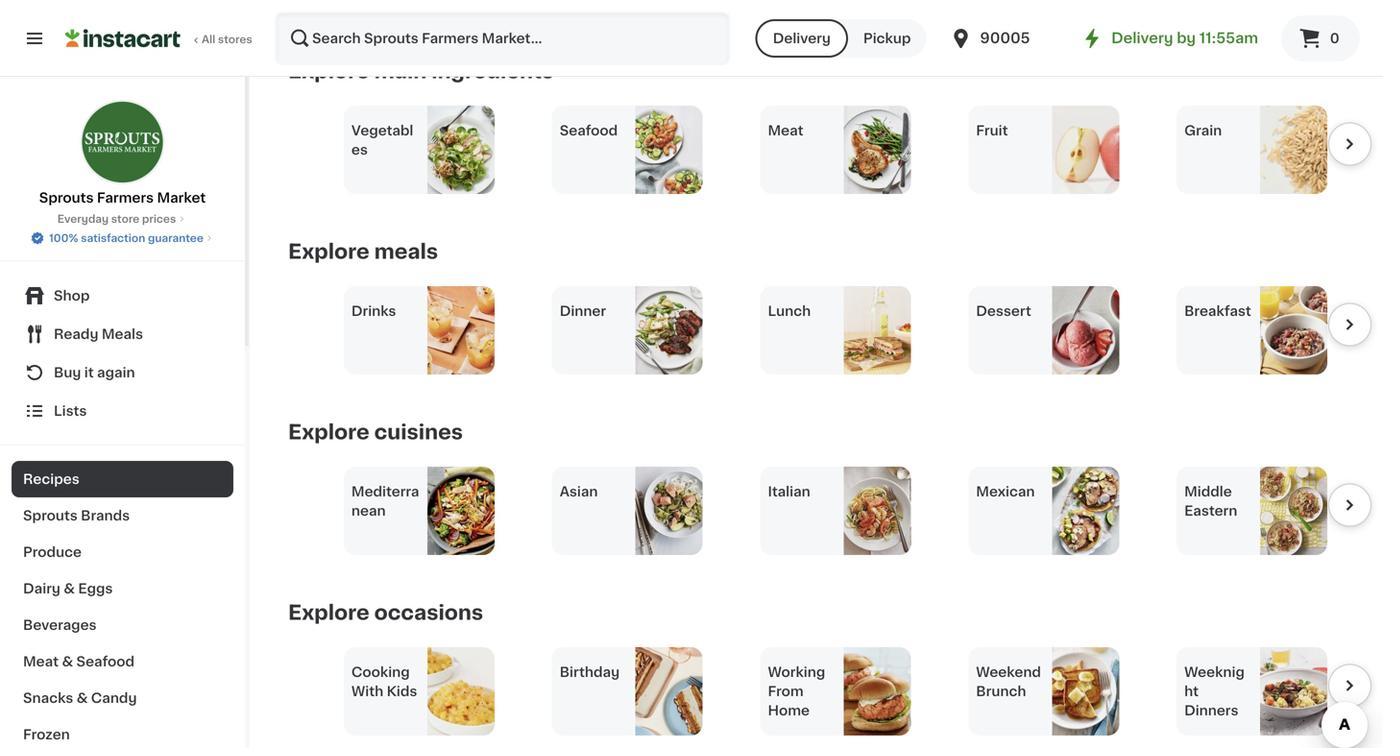 Task type: vqa. For each thing, say whether or not it's contained in the screenshot.
Snacks on the left of the page
yes



Task type: locate. For each thing, give the bounding box(es) containing it.
beverages
[[23, 619, 97, 632]]

delivery for delivery
[[773, 32, 831, 45]]

nean
[[351, 504, 386, 518]]

mexican
[[976, 485, 1035, 499]]

weekend
[[976, 666, 1041, 679]]

explore cuisines
[[288, 422, 463, 442]]

sprouts
[[39, 191, 94, 205], [23, 509, 78, 523]]

delivery for delivery by 11:55am
[[1111, 31, 1173, 45]]

middle
[[1184, 485, 1232, 499]]

explore up drinks
[[288, 242, 370, 262]]

main
[[374, 61, 427, 81]]

sprouts farmers market logo image
[[80, 100, 165, 184]]

delivery
[[1111, 31, 1173, 45], [773, 32, 831, 45]]

birthday link
[[552, 647, 703, 736]]

& down beverages
[[62, 655, 73, 669]]

&
[[64, 582, 75, 596], [62, 655, 73, 669], [77, 692, 88, 705]]

3 explore from the top
[[288, 422, 370, 442]]

es
[[351, 143, 368, 157]]

shop
[[54, 289, 90, 303]]

ready
[[54, 328, 98, 341]]

delivery left by on the right top of the page
[[1111, 31, 1173, 45]]

item carousel region containing vegetabl es
[[288, 106, 1372, 194]]

explore up cooking
[[288, 603, 370, 623]]

item carousel region for explore occasions
[[288, 647, 1372, 736]]

0 horizontal spatial delivery
[[773, 32, 831, 45]]

asian link
[[552, 467, 703, 555]]

all stores link
[[65, 12, 254, 65]]

0 horizontal spatial seafood
[[76, 655, 134, 669]]

pickup button
[[848, 19, 926, 58]]

0 vertical spatial seafood
[[560, 124, 618, 137]]

seafood inside meat & seafood 'link'
[[76, 655, 134, 669]]

explore for explore occasions
[[288, 603, 370, 623]]

explore for explore main ingredients
[[288, 61, 370, 81]]

explore
[[288, 61, 370, 81], [288, 242, 370, 262], [288, 422, 370, 442], [288, 603, 370, 623]]

birthday
[[560, 666, 620, 679]]

& left the candy
[[77, 692, 88, 705]]

sprouts farmers market
[[39, 191, 206, 205]]

meals
[[102, 328, 143, 341]]

4 explore from the top
[[288, 603, 370, 623]]

from
[[768, 685, 804, 698]]

& for meat
[[62, 655, 73, 669]]

2 vertical spatial &
[[77, 692, 88, 705]]

0 horizontal spatial meat
[[23, 655, 59, 669]]

1 explore from the top
[[288, 61, 370, 81]]

satisfaction
[[81, 233, 145, 243]]

buy it again link
[[12, 353, 233, 392]]

explore occasions
[[288, 603, 483, 623]]

working from home
[[768, 666, 825, 718]]

None search field
[[275, 12, 731, 65]]

explore meals
[[288, 242, 438, 262]]

buy
[[54, 366, 81, 379]]

delivery left pickup
[[773, 32, 831, 45]]

dessert link
[[969, 286, 1119, 375]]

dairy & eggs link
[[12, 571, 233, 607]]

it
[[84, 366, 94, 379]]

store
[[111, 214, 139, 224]]

instacart logo image
[[65, 27, 181, 50]]

seafood link
[[552, 106, 703, 194]]

4 item carousel region from the top
[[288, 647, 1372, 736]]

ready meals link
[[12, 315, 233, 353]]

0 vertical spatial &
[[64, 582, 75, 596]]

1 vertical spatial meat
[[23, 655, 59, 669]]

1 horizontal spatial seafood
[[560, 124, 618, 137]]

all stores
[[202, 34, 252, 45]]

vegetabl es link
[[344, 106, 495, 194]]

italian link
[[760, 467, 911, 555]]

meat inside 'link'
[[23, 655, 59, 669]]

explore up mediterra
[[288, 422, 370, 442]]

explore for explore cuisines
[[288, 422, 370, 442]]

explore left main
[[288, 61, 370, 81]]

middle eastern link
[[1177, 467, 1328, 555]]

meat down delivery button
[[768, 124, 804, 137]]

item carousel region containing drinks
[[288, 286, 1372, 375]]

delivery inside button
[[773, 32, 831, 45]]

0 vertical spatial meat
[[768, 124, 804, 137]]

& left eggs
[[64, 582, 75, 596]]

stores
[[218, 34, 252, 45]]

lunch link
[[760, 286, 911, 375]]

frozen link
[[12, 717, 233, 748]]

sprouts up everyday
[[39, 191, 94, 205]]

1 horizontal spatial meat
[[768, 124, 804, 137]]

2 explore from the top
[[288, 242, 370, 262]]

& inside 'link'
[[62, 655, 73, 669]]

everyday store prices link
[[57, 211, 188, 227]]

recipes link
[[12, 461, 233, 498]]

item carousel region for explore cuisines
[[288, 467, 1372, 555]]

mediterra
[[351, 485, 419, 499]]

sprouts down recipes
[[23, 509, 78, 523]]

meat
[[768, 124, 804, 137], [23, 655, 59, 669]]

1 horizontal spatial delivery
[[1111, 31, 1173, 45]]

0 vertical spatial sprouts
[[39, 191, 94, 205]]

meat inside item carousel region
[[768, 124, 804, 137]]

item carousel region containing cooking with kids
[[288, 647, 1372, 736]]

100%
[[49, 233, 78, 243]]

working
[[768, 666, 825, 679]]

cooking with kids
[[351, 666, 417, 698]]

breakfast
[[1184, 305, 1251, 318]]

item carousel region
[[288, 106, 1372, 194], [288, 286, 1372, 375], [288, 467, 1372, 555], [288, 647, 1372, 736]]

brands
[[81, 509, 130, 523]]

item carousel region containing mediterra nean
[[288, 467, 1372, 555]]

1 item carousel region from the top
[[288, 106, 1372, 194]]

meat up 'snacks'
[[23, 655, 59, 669]]

90005
[[980, 31, 1030, 45]]

drinks link
[[344, 286, 495, 375]]

0 button
[[1281, 15, 1360, 61]]

explore main ingredients
[[288, 61, 554, 81]]

sprouts for sprouts brands
[[23, 509, 78, 523]]

1 vertical spatial sprouts
[[23, 509, 78, 523]]

weeknig ht dinners
[[1184, 666, 1245, 718]]

mediterra nean
[[351, 485, 419, 518]]

service type group
[[756, 19, 926, 58]]

seafood inside seafood link
[[560, 124, 618, 137]]

dairy
[[23, 582, 60, 596]]

3 item carousel region from the top
[[288, 467, 1372, 555]]

grain
[[1184, 124, 1222, 137]]

delivery by 11:55am
[[1111, 31, 1258, 45]]

1 vertical spatial seafood
[[76, 655, 134, 669]]

eastern
[[1184, 504, 1237, 518]]

sprouts brands link
[[12, 498, 233, 534]]

everyday
[[57, 214, 109, 224]]

middle eastern
[[1184, 485, 1237, 518]]

mediterra nean link
[[344, 467, 495, 555]]

1 vertical spatial &
[[62, 655, 73, 669]]

beverages link
[[12, 607, 233, 644]]

2 item carousel region from the top
[[288, 286, 1372, 375]]

& for dairy
[[64, 582, 75, 596]]

lists link
[[12, 392, 233, 430]]

buy it again
[[54, 366, 135, 379]]

meat & seafood
[[23, 655, 134, 669]]



Task type: describe. For each thing, give the bounding box(es) containing it.
cooking with kids link
[[344, 647, 495, 736]]

again
[[97, 366, 135, 379]]

snacks & candy
[[23, 692, 137, 705]]

90005 button
[[949, 12, 1065, 65]]

meals
[[374, 242, 438, 262]]

100% satisfaction guarantee
[[49, 233, 204, 243]]

grain link
[[1177, 106, 1328, 194]]

kids
[[387, 685, 417, 698]]

everyday store prices
[[57, 214, 176, 224]]

11:55am
[[1199, 31, 1258, 45]]

occasions
[[374, 603, 483, 623]]

vegetabl
[[351, 124, 413, 137]]

mexican link
[[969, 467, 1119, 555]]

Search field
[[277, 13, 729, 63]]

home
[[768, 704, 810, 718]]

sprouts farmers market link
[[39, 100, 206, 207]]

weekend brunch link
[[969, 647, 1119, 736]]

sprouts brands
[[23, 509, 130, 523]]

pickup
[[863, 32, 911, 45]]

brunch
[[976, 685, 1026, 698]]

lists
[[54, 404, 87, 418]]

eggs
[[78, 582, 113, 596]]

snacks
[[23, 692, 73, 705]]

weekend brunch
[[976, 666, 1041, 698]]

item carousel region for explore main ingredients
[[288, 106, 1372, 194]]

produce
[[23, 546, 82, 559]]

farmers
[[97, 191, 154, 205]]

sprouts for sprouts farmers market
[[39, 191, 94, 205]]

asian
[[560, 485, 598, 499]]

drinks
[[351, 305, 396, 318]]

recipes
[[23, 473, 79, 486]]

fruit
[[976, 124, 1008, 137]]

vegetabl es
[[351, 124, 413, 157]]

breakfast link
[[1177, 286, 1328, 375]]

dinner
[[560, 305, 606, 318]]

meat for meat
[[768, 124, 804, 137]]

meat for meat & seafood
[[23, 655, 59, 669]]

ingredients
[[431, 61, 554, 81]]

100% satisfaction guarantee button
[[30, 227, 215, 246]]

italian
[[768, 485, 810, 499]]

frozen
[[23, 728, 70, 742]]

& for snacks
[[77, 692, 88, 705]]

with
[[351, 685, 383, 698]]

ht
[[1184, 685, 1199, 698]]

lunch
[[768, 305, 811, 318]]

delivery button
[[756, 19, 848, 58]]

explore for explore meals
[[288, 242, 370, 262]]

cooking
[[351, 666, 410, 679]]

0
[[1330, 32, 1340, 45]]

weeknig ht dinners link
[[1177, 647, 1328, 736]]

prices
[[142, 214, 176, 224]]

all
[[202, 34, 215, 45]]

weeknig
[[1184, 666, 1245, 679]]

meat link
[[760, 106, 911, 194]]

cuisines
[[374, 422, 463, 442]]

guarantee
[[148, 233, 204, 243]]

meat & seafood link
[[12, 644, 233, 680]]

candy
[[91, 692, 137, 705]]

delivery by 11:55am link
[[1081, 27, 1258, 50]]

dairy & eggs
[[23, 582, 113, 596]]

dinner link
[[552, 286, 703, 375]]

working from home link
[[760, 647, 911, 736]]

shop link
[[12, 277, 233, 315]]

item carousel region for explore meals
[[288, 286, 1372, 375]]

ready meals button
[[12, 315, 233, 353]]

by
[[1177, 31, 1196, 45]]



